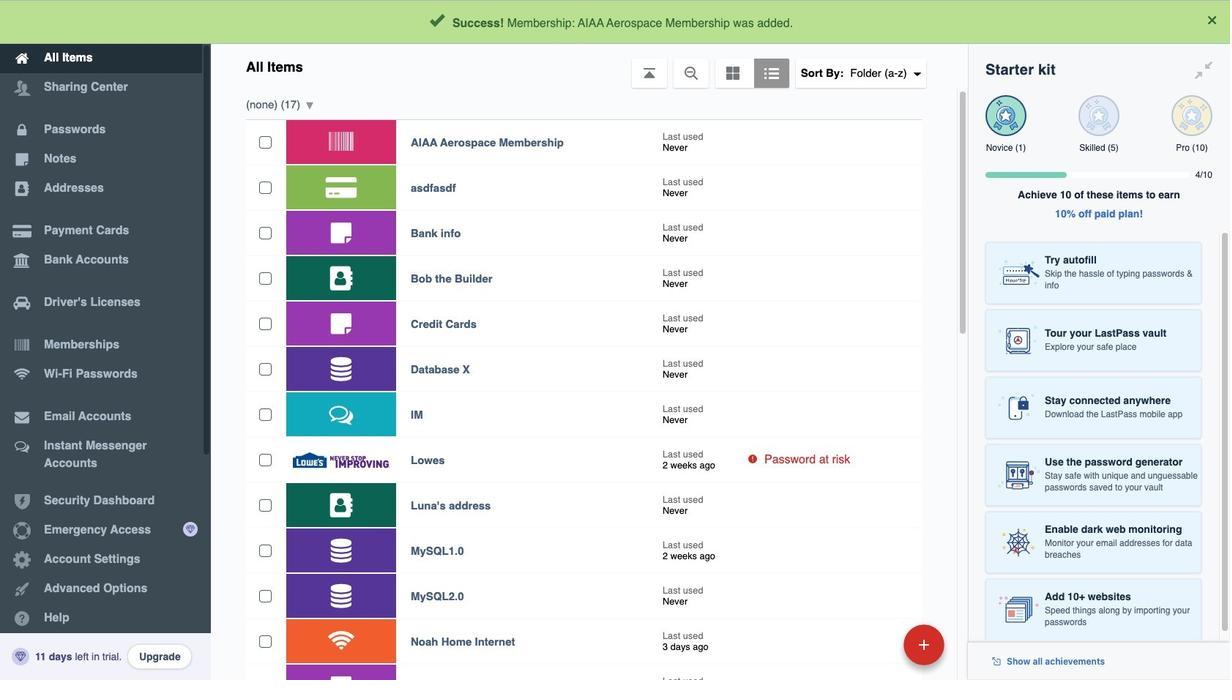 Task type: vqa. For each thing, say whether or not it's contained in the screenshot.
search my vault text field on the top of page
yes



Task type: describe. For each thing, give the bounding box(es) containing it.
vault options navigation
[[211, 44, 968, 88]]

search my vault text field
[[347, 6, 932, 38]]

new item element
[[803, 624, 950, 666]]



Task type: locate. For each thing, give the bounding box(es) containing it.
alert
[[0, 0, 1230, 44]]

Search search field
[[347, 6, 932, 38]]

main navigation navigation
[[0, 0, 211, 680]]

new item navigation
[[803, 620, 954, 680]]



